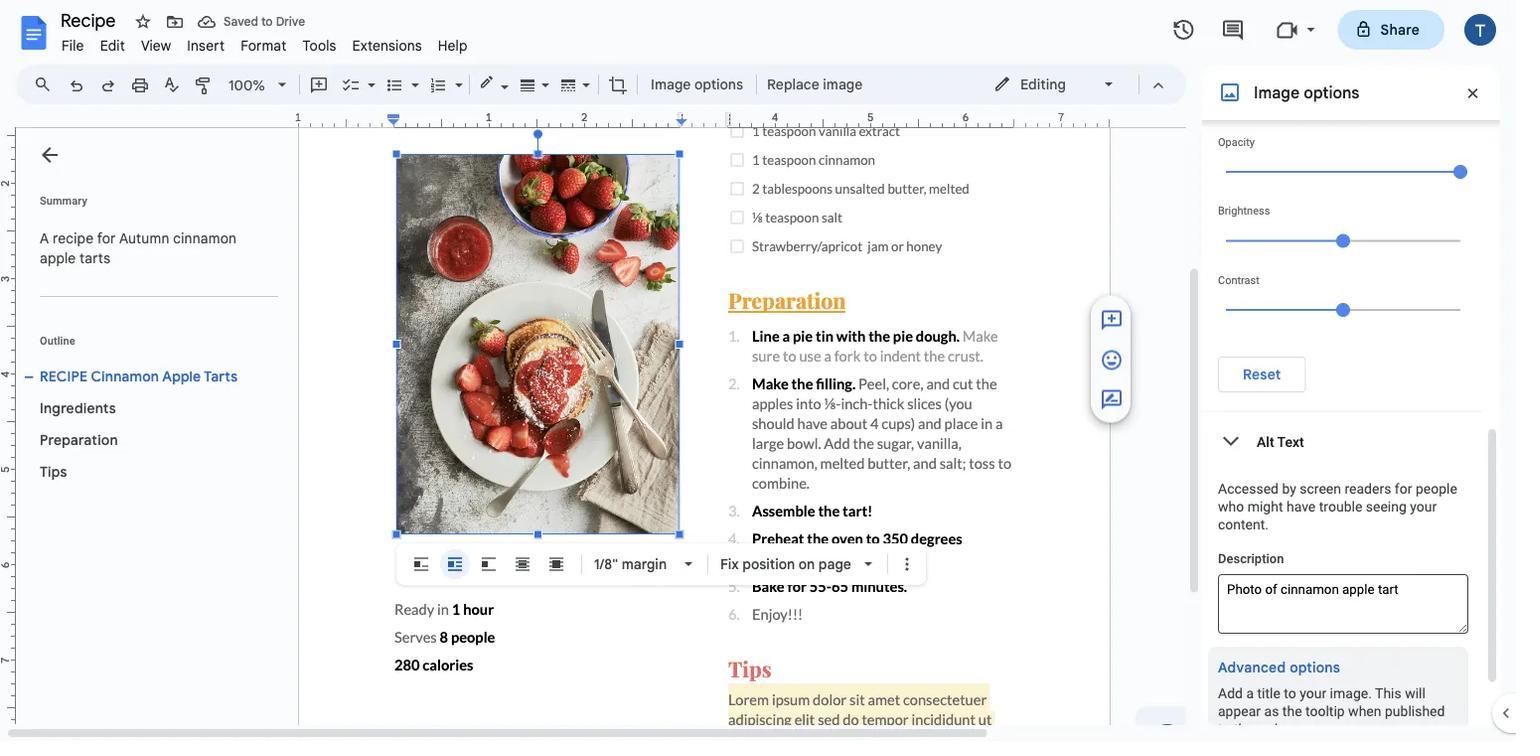 Task type: locate. For each thing, give the bounding box(es) containing it.
insert
[[187, 37, 225, 54]]

image inside image options section
[[1254, 82, 1300, 102]]

1 horizontal spatial for
[[1395, 480, 1412, 497]]

text
[[1277, 433, 1304, 450]]

2 horizontal spatial to
[[1284, 685, 1296, 701]]

for inside a recipe for autumn cinnamon apple tarts
[[97, 230, 116, 247]]

help
[[438, 37, 468, 54]]

file
[[62, 37, 84, 54]]

tools menu item
[[294, 34, 344, 57]]

size image
[[1100, 348, 1124, 372], [1100, 388, 1124, 412]]

0 horizontal spatial image
[[651, 76, 691, 93]]

summary
[[40, 194, 87, 207]]

on
[[799, 555, 815, 573]]

tooltip
[[1306, 703, 1345, 719]]

1 vertical spatial the
[[1234, 721, 1253, 737]]

0 vertical spatial size image
[[1100, 348, 1124, 372]]

options inside image options button
[[694, 76, 743, 93]]

options
[[694, 76, 743, 93], [1304, 82, 1360, 102], [1290, 659, 1340, 677]]

title
[[1257, 685, 1281, 701]]

toolbar
[[400, 549, 922, 579]]

editing button
[[980, 70, 1130, 99]]

outline heading
[[16, 333, 286, 361]]

as
[[1264, 703, 1279, 719]]

0 horizontal spatial for
[[97, 230, 116, 247]]

1 horizontal spatial your
[[1410, 498, 1437, 515]]

0 horizontal spatial to
[[261, 14, 273, 29]]

edit menu item
[[92, 34, 133, 57]]

options left replace
[[694, 76, 743, 93]]

replace
[[767, 76, 819, 93]]

1 vertical spatial for
[[1395, 480, 1412, 497]]

file menu item
[[54, 34, 92, 57]]

for up seeing
[[1395, 480, 1412, 497]]

description
[[1218, 551, 1284, 566]]

Star checkbox
[[129, 8, 157, 36]]

alt
[[1257, 433, 1274, 450]]

0 horizontal spatial your
[[1300, 685, 1327, 701]]

1/8" margin
[[594, 555, 667, 573]]

ingredients
[[40, 399, 116, 417]]

0 horizontal spatial the
[[1234, 721, 1253, 737]]

1 vertical spatial your
[[1300, 685, 1327, 701]]

tarts
[[80, 249, 110, 267]]

image options button
[[642, 70, 752, 99]]

your
[[1410, 498, 1437, 515], [1300, 685, 1327, 701]]

the down "appear"
[[1234, 721, 1253, 737]]

advanced
[[1218, 659, 1286, 677]]

contrast slider
[[1218, 286, 1468, 332]]

1 horizontal spatial image
[[1254, 82, 1300, 102]]

summary heading
[[40, 193, 87, 209]]

image
[[823, 76, 863, 93]]

page
[[819, 555, 851, 573]]

for up tarts
[[97, 230, 116, 247]]

who
[[1218, 498, 1244, 515]]

0 vertical spatial the
[[1283, 703, 1302, 719]]

0 vertical spatial your
[[1410, 498, 1437, 515]]

mode and view toolbar
[[979, 65, 1174, 104]]

option group
[[406, 549, 571, 579]]

contrast
[[1218, 274, 1260, 286]]

Zoom text field
[[224, 72, 271, 99]]

Rename text field
[[54, 8, 127, 32]]

by
[[1282, 480, 1296, 497]]

options up image.
[[1290, 659, 1340, 677]]

0 horizontal spatial image options
[[651, 76, 743, 93]]

the
[[1283, 703, 1302, 719], [1234, 721, 1253, 737]]

adjustments tab
[[1202, 68, 1484, 127]]

share button
[[1338, 10, 1445, 50]]

size image
[[1100, 308, 1124, 332]]

your inside the accessed by screen readers for people who might have trouble seeing your content.
[[1410, 498, 1437, 515]]

1 horizontal spatial to
[[1218, 721, 1230, 737]]

reset
[[1243, 366, 1281, 383]]

recipe cinnamon apple tarts
[[40, 368, 238, 385]]

menu bar containing file
[[54, 26, 476, 59]]

1 vertical spatial size image
[[1100, 388, 1124, 412]]

position
[[742, 555, 795, 573]]

the right as
[[1283, 703, 1302, 719]]

brightness image
[[1336, 234, 1350, 248]]

fix position on page option
[[720, 555, 851, 573]]

accessed by screen readers for people who might have trouble seeing your content.
[[1218, 480, 1457, 533]]

image options application
[[0, 0, 1516, 741]]

1 horizontal spatial image options
[[1254, 82, 1360, 102]]

image
[[651, 76, 691, 93], [1254, 82, 1300, 102]]

image options section
[[1202, 65, 1500, 741]]

main toolbar
[[59, 70, 869, 102]]

fix
[[720, 555, 739, 573]]

extensions
[[352, 37, 422, 54]]

saved
[[224, 14, 258, 29]]

advanced options add a title to your image. this will appear as the tooltip when published to the web.
[[1218, 659, 1445, 737]]

appear
[[1218, 703, 1261, 719]]

image options left replace
[[651, 76, 743, 93]]

tarts
[[204, 368, 238, 385]]

seeing
[[1366, 498, 1407, 515]]

your down people in the right bottom of the page
[[1410, 498, 1437, 515]]

web.
[[1257, 721, 1286, 737]]

0 vertical spatial to
[[261, 14, 273, 29]]

cinnamon
[[91, 368, 159, 385]]

margin
[[622, 555, 667, 573]]

for
[[97, 230, 116, 247], [1395, 480, 1412, 497]]

menu bar inside menu bar banner
[[54, 26, 476, 59]]

left margin image
[[299, 112, 399, 127]]

to down "appear"
[[1218, 721, 1230, 737]]

editing
[[1020, 76, 1066, 93]]

opacity slider
[[1218, 148, 1468, 194]]

to
[[261, 14, 273, 29], [1284, 685, 1296, 701], [1218, 721, 1230, 737]]

add
[[1218, 685, 1243, 701]]

image options up opacity
[[1254, 82, 1360, 102]]

saved to drive button
[[193, 8, 310, 36]]

your up the tooltip
[[1300, 685, 1327, 701]]

a recipe for autumn cinnamon apple tarts
[[40, 230, 240, 267]]

Zoom field
[[221, 71, 295, 101]]

will
[[1405, 685, 1426, 701]]

replace image button
[[761, 70, 868, 99]]

trouble
[[1319, 498, 1362, 515]]

checklist menu image
[[363, 72, 376, 78]]

to left drive
[[261, 14, 273, 29]]

help menu item
[[430, 34, 476, 57]]

image options
[[651, 76, 743, 93], [1254, 82, 1360, 102]]

to right title
[[1284, 685, 1296, 701]]

0 vertical spatial for
[[97, 230, 116, 247]]

drive
[[276, 14, 305, 29]]

2 vertical spatial to
[[1218, 721, 1230, 737]]

menu bar
[[54, 26, 476, 59]]

edit
[[100, 37, 125, 54]]

opacity
[[1218, 136, 1255, 148]]

numbered list menu image
[[450, 72, 463, 78]]

1/8"
[[594, 555, 618, 573]]



Task type: describe. For each thing, give the bounding box(es) containing it.
a
[[40, 230, 49, 247]]

share
[[1381, 21, 1420, 38]]

brightness
[[1218, 205, 1270, 217]]

apple
[[40, 249, 76, 267]]

insert menu item
[[179, 34, 233, 57]]

Menus field
[[25, 71, 69, 98]]

might
[[1248, 498, 1283, 515]]

opacity image
[[1454, 165, 1467, 179]]

fix position on page
[[720, 555, 851, 573]]

image options inside image options button
[[651, 76, 743, 93]]

replace image
[[767, 76, 863, 93]]

recipe
[[40, 368, 88, 385]]

Break text radio
[[474, 549, 504, 579]]

toolbar containing 1/8" margin
[[400, 549, 922, 579]]

adjustments
[[1257, 89, 1336, 106]]

advanced options tab
[[1218, 657, 1340, 680]]

In front of text radio
[[541, 549, 571, 579]]

alt text
[[1257, 433, 1304, 450]]

people
[[1416, 480, 1457, 497]]

Wrap text radio
[[440, 549, 470, 579]]

outline
[[40, 334, 75, 347]]

2 size image from the top
[[1100, 388, 1124, 412]]

contrast image
[[1336, 303, 1350, 317]]

when
[[1348, 703, 1382, 719]]

options inside advanced options add a title to your image. this will appear as the tooltip when published to the web.
[[1290, 659, 1340, 677]]

this
[[1375, 685, 1402, 701]]

preparation
[[40, 431, 118, 449]]

1 vertical spatial to
[[1284, 685, 1296, 701]]

image.
[[1330, 685, 1372, 701]]

content.
[[1218, 516, 1269, 533]]

view
[[141, 37, 171, 54]]

format
[[241, 37, 287, 54]]

image options inside image options section
[[1254, 82, 1360, 102]]

a
[[1246, 685, 1254, 701]]

right margin image
[[1008, 112, 1109, 127]]

for inside the accessed by screen readers for people who might have trouble seeing your content.
[[1395, 480, 1412, 497]]

extensions menu item
[[344, 34, 430, 57]]

1 horizontal spatial the
[[1283, 703, 1302, 719]]

document outline element
[[16, 128, 286, 725]]

apple
[[162, 368, 201, 385]]

option group inside image options application
[[406, 549, 571, 579]]

one eighth inch margin option
[[594, 555, 667, 573]]

image inside image options button
[[651, 76, 691, 93]]

cinnamon
[[173, 230, 237, 247]]

published
[[1385, 703, 1445, 719]]

view menu item
[[133, 34, 179, 57]]

have
[[1287, 498, 1316, 515]]

brightness slider
[[1218, 217, 1468, 263]]

adjustments group
[[1202, 68, 1484, 412]]

Behind text radio
[[508, 549, 538, 579]]

screen
[[1300, 480, 1341, 497]]

1 size image from the top
[[1100, 348, 1124, 372]]

readers
[[1345, 480, 1391, 497]]

options up the opacity slider
[[1304, 82, 1360, 102]]

tools
[[302, 37, 336, 54]]

format menu item
[[233, 34, 294, 57]]

to inside button
[[261, 14, 273, 29]]

tips
[[40, 463, 67, 480]]

menu bar banner
[[0, 0, 1516, 741]]

bulleted list menu image
[[406, 72, 419, 78]]

reset button
[[1218, 357, 1306, 392]]

summary element
[[30, 219, 278, 278]]

Description text field
[[1218, 574, 1468, 634]]

saved to drive
[[224, 14, 305, 29]]

1
[[295, 111, 301, 124]]

autumn
[[119, 230, 169, 247]]

recipe
[[53, 230, 94, 247]]

In line radio
[[406, 549, 436, 579]]

accessed
[[1218, 480, 1279, 497]]

your inside advanced options add a title to your image. this will appear as the tooltip when published to the web.
[[1300, 685, 1327, 701]]

alt text tab
[[1202, 412, 1484, 471]]



Task type: vqa. For each thing, say whether or not it's contained in the screenshot.
the
yes



